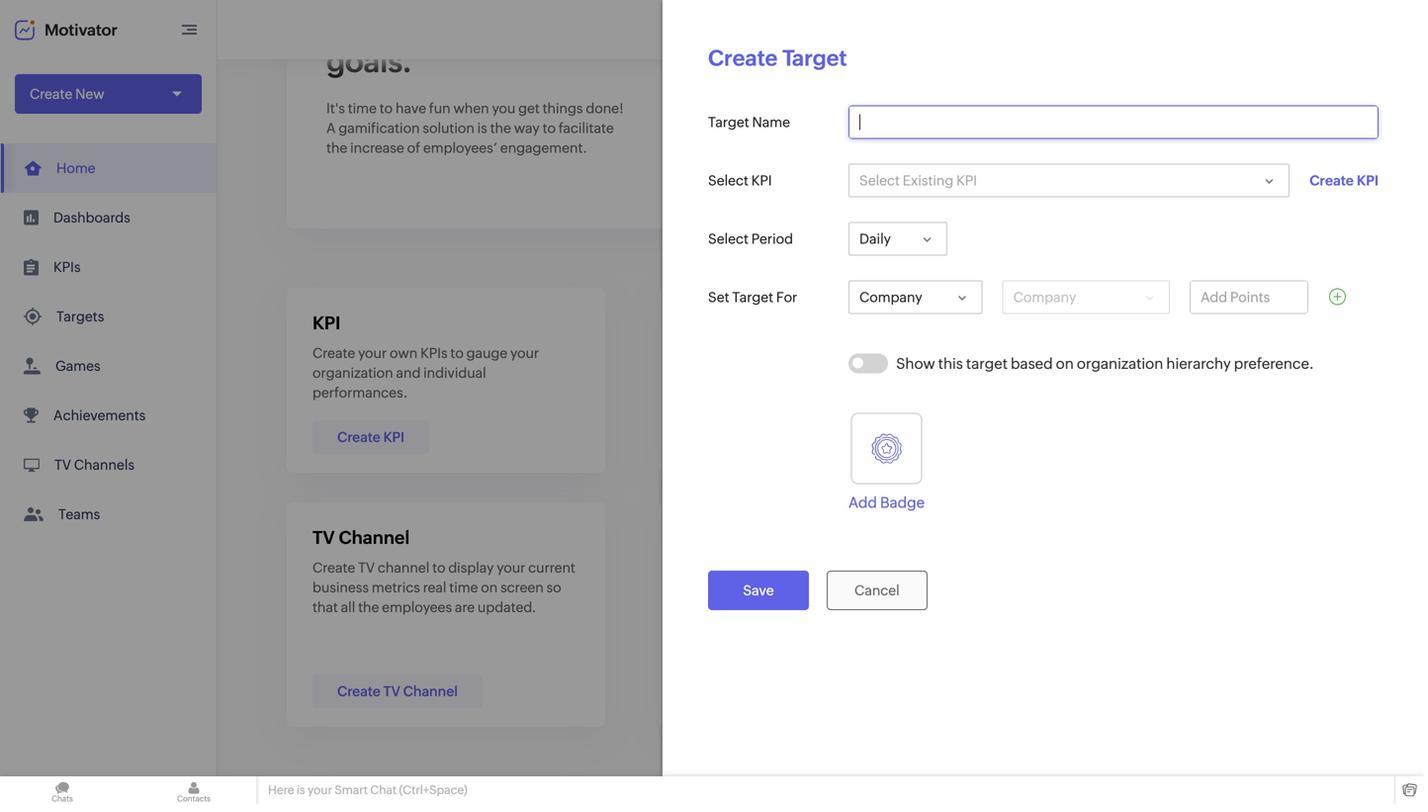 Task type: describe. For each thing, give the bounding box(es) containing it.
start
[[1056, 345, 1087, 361]]

working
[[885, 560, 938, 576]]

to inside create tv channel to display your current business metrics real time on screen so that all the employees are updated.
[[432, 560, 446, 576]]

dashboards
[[53, 210, 130, 225]]

add
[[849, 494, 877, 511]]

it's
[[326, 100, 345, 116]]

motivate
[[1219, 345, 1276, 361]]

a inside "setting up sales targets help keep you and your sales team focused on achieving your goals for a specific time."
[[774, 385, 782, 401]]

time inside it's time to have fun when you get things done! a gamification solution is the way to facilitate the increase of employees' engagement.
[[348, 100, 377, 116]]

create tv channel
[[337, 683, 458, 699]]

business
[[313, 580, 369, 595]]

name
[[752, 114, 790, 130]]

select for select period
[[708, 231, 749, 247]]

motivator
[[45, 21, 117, 39]]

performances.
[[313, 385, 408, 401]]

2 horizontal spatial on
[[1056, 355, 1074, 372]]

goal.
[[844, 580, 876, 595]]

up
[[734, 345, 751, 361]]

existing
[[903, 173, 954, 188]]

setting up sales targets help keep you and your sales team focused on achieving your goals for a specific time.
[[684, 345, 951, 401]]

done!
[[586, 100, 624, 116]]

create tv channel to display your current business metrics real time on screen so that all the employees are updated.
[[313, 560, 575, 615]]

create inside create your own kpis to gauge your organization and individual performances.
[[313, 345, 355, 361]]

achieving
[[888, 365, 951, 381]]

achievements
[[53, 407, 146, 423]]

it's time to have fun when you get things done! a gamification solution is the way to facilitate the increase of employees' engagement.
[[326, 100, 624, 156]]

select existing kpi
[[859, 173, 977, 188]]

1 company field from the left
[[849, 280, 983, 314]]

specific
[[784, 385, 835, 401]]

this
[[938, 355, 963, 372]]

channel inside create tv channel link
[[403, 683, 458, 699]]

0 vertical spatial sales
[[754, 345, 786, 361]]

goals.
[[326, 45, 412, 79]]

kpis inside list
[[53, 259, 81, 275]]

channel
[[378, 560, 429, 576]]

cancel
[[854, 583, 900, 598]]

your down setting
[[684, 385, 713, 401]]

team inside "setting up sales targets help keep you and your sales team focused on achieving your goals for a specific time."
[[778, 365, 811, 381]]

and inside "setting up sales targets help keep you and your sales team focused on achieving your goals for a specific time."
[[684, 365, 709, 381]]

solution
[[423, 120, 475, 136]]

gamification
[[339, 120, 420, 136]]

is inside it's time to have fun when you get things done! a gamification solution is the way to facilitate the increase of employees' engagement.
[[477, 120, 487, 136]]

0 vertical spatial channel
[[339, 528, 410, 548]]

metrics
[[372, 580, 420, 595]]

of inside it's time to have fun when you get things done! a gamification solution is the way to facilitate the increase of employees' engagement.
[[407, 140, 420, 156]]

setting
[[684, 345, 731, 361]]

real
[[423, 580, 446, 595]]

1 horizontal spatial organization
[[1077, 355, 1163, 372]]

get
[[518, 100, 540, 116]]

so
[[546, 580, 561, 595]]

you for when
[[492, 100, 516, 116]]

is inside a team is a group of individuals working together to achieve their goal.
[[732, 560, 742, 576]]

all
[[341, 599, 355, 615]]

employees inside start creating games and motivate your employees to achieve their goals enthusiastically.
[[1056, 365, 1126, 381]]

organization inside create your own kpis to gauge your organization and individual performances.
[[313, 365, 393, 381]]

facilitate
[[559, 120, 614, 136]]

create new
[[30, 86, 104, 102]]

are
[[455, 599, 475, 615]]

2 company field from the left
[[1002, 280, 1170, 314]]

to inside start creating games and motivate your employees to achieve their goals enthusiastically.
[[1129, 365, 1142, 381]]

you for keep
[[902, 345, 926, 361]]

your inside to achieve your goals.
[[478, 10, 542, 45]]

increase
[[350, 140, 404, 156]]

show
[[896, 355, 935, 372]]

their inside a team is a group of individuals working together to achieve their goal.
[[812, 580, 842, 595]]

of inside a team is a group of individuals working together to achieve their goal.
[[797, 560, 810, 576]]

2 horizontal spatial the
[[490, 120, 511, 136]]

save
[[743, 583, 774, 598]]

time inside create tv channel to display your current business metrics real time on screen so that all the employees are updated.
[[449, 580, 478, 595]]

create tv channel link
[[313, 674, 483, 708]]

tv channels
[[54, 457, 134, 473]]

game
[[1056, 313, 1106, 333]]

time.
[[838, 385, 871, 401]]

achieve inside start creating games and motivate your employees to achieve their goals enthusiastically.
[[1145, 365, 1195, 381]]

screen
[[500, 580, 544, 595]]

based
[[1011, 355, 1053, 372]]

target
[[966, 355, 1008, 372]]

0 horizontal spatial is
[[297, 783, 305, 797]]

target for create
[[782, 45, 847, 71]]

Select Existing KPI field
[[849, 164, 1290, 197]]

(ctrl+space)
[[399, 783, 468, 797]]

keep
[[868, 345, 899, 361]]

way
[[514, 120, 540, 136]]

select period
[[708, 231, 793, 247]]

daily
[[859, 231, 891, 247]]

to inside to achieve your goals.
[[326, 10, 355, 45]]

create inside create tv channel to display your current business metrics real time on screen so that all the employees are updated.
[[313, 560, 355, 576]]

1 vertical spatial sales
[[743, 365, 775, 381]]

group
[[755, 560, 794, 576]]

add badge
[[849, 494, 925, 511]]

1 horizontal spatial create kpi
[[1310, 173, 1379, 188]]

here
[[268, 783, 294, 797]]

targets
[[788, 345, 834, 361]]

for
[[776, 289, 797, 305]]

channels
[[74, 457, 134, 473]]

your left own
[[358, 345, 387, 361]]

your down up
[[712, 365, 740, 381]]

the inside create tv channel to display your current business metrics real time on screen so that all the employees are updated.
[[358, 599, 379, 615]]

to achieve your goals.
[[326, 10, 542, 79]]

target name
[[708, 114, 790, 130]]

home
[[56, 160, 95, 176]]

chats image
[[0, 776, 125, 804]]

start creating games and motivate your employees to achieve their goals enthusiastically.
[[1056, 345, 1308, 401]]

kpis inside create your own kpis to gauge your organization and individual performances.
[[420, 345, 448, 361]]

here is your smart chat (ctrl+space)
[[268, 783, 468, 797]]

create target
[[708, 45, 847, 71]]



Task type: vqa. For each thing, say whether or not it's contained in the screenshot.
engagement.
yes



Task type: locate. For each thing, give the bounding box(es) containing it.
tv inside create tv channel to display your current business metrics real time on screen so that all the employees are updated.
[[358, 560, 375, 576]]

select left existing
[[859, 173, 900, 188]]

company for first company field from the right
[[1013, 289, 1076, 305]]

1 horizontal spatial you
[[902, 345, 926, 361]]

team
[[778, 365, 811, 381], [697, 560, 729, 576]]

is up together
[[732, 560, 742, 576]]

to down the group
[[743, 580, 756, 595]]

target left for
[[732, 289, 773, 305]]

help
[[837, 345, 865, 361]]

cancel button
[[827, 571, 927, 610]]

0 horizontal spatial on
[[481, 580, 498, 595]]

1 vertical spatial their
[[812, 580, 842, 595]]

0 vertical spatial of
[[407, 140, 420, 156]]

2 vertical spatial the
[[358, 599, 379, 615]]

a up together
[[684, 560, 694, 576]]

select inside select existing kpi field
[[859, 173, 900, 188]]

achieve down games
[[1145, 365, 1195, 381]]

team up together
[[697, 560, 729, 576]]

0 horizontal spatial their
[[812, 580, 842, 595]]

team inside a team is a group of individuals working together to achieve their goal.
[[697, 560, 729, 576]]

set target for
[[708, 289, 797, 305]]

0 vertical spatial target
[[782, 45, 847, 71]]

you up achieving at the top right of page
[[902, 345, 926, 361]]

1 vertical spatial a
[[684, 560, 694, 576]]

2 vertical spatial target
[[732, 289, 773, 305]]

create kpi
[[1310, 173, 1379, 188], [337, 429, 405, 445]]

goals inside start creating games and motivate your employees to achieve their goals enthusiastically.
[[1230, 365, 1265, 381]]

0 vertical spatial a
[[774, 385, 782, 401]]

0 vertical spatial goals
[[1230, 365, 1265, 381]]

achieve inside a team is a group of individuals working together to achieve their goal.
[[759, 580, 809, 595]]

individual
[[423, 365, 486, 381]]

that
[[313, 599, 338, 615]]

a inside it's time to have fun when you get things done! a gamification solution is the way to facilitate the increase of employees' engagement.
[[326, 120, 336, 136]]

company
[[859, 289, 922, 305], [1013, 289, 1076, 305]]

tv
[[54, 457, 71, 473], [313, 528, 335, 548], [358, 560, 375, 576], [383, 683, 400, 699]]

enthusiastically.
[[1056, 385, 1159, 401]]

0 vertical spatial kpis
[[53, 259, 81, 275]]

your up screen
[[497, 560, 525, 576]]

the down it's
[[326, 140, 347, 156]]

1 vertical spatial target
[[708, 114, 749, 130]]

achieve down the group
[[759, 580, 809, 595]]

on inside "setting up sales targets help keep you and your sales team focused on achieving your goals for a specific time."
[[869, 365, 885, 381]]

channel up channel
[[339, 528, 410, 548]]

current
[[528, 560, 575, 576]]

is down when
[[477, 120, 487, 136]]

and inside start creating games and motivate your employees to achieve their goals enthusiastically.
[[1192, 345, 1217, 361]]

own
[[390, 345, 418, 361]]

your left smart
[[308, 783, 332, 797]]

0 vertical spatial achieve
[[362, 10, 472, 45]]

have
[[396, 100, 426, 116]]

you
[[492, 100, 516, 116], [902, 345, 926, 361]]

1 horizontal spatial time
[[449, 580, 478, 595]]

and right games
[[1192, 345, 1217, 361]]

on right "based"
[[1056, 355, 1074, 372]]

0 horizontal spatial the
[[326, 140, 347, 156]]

of right the group
[[797, 560, 810, 576]]

set
[[708, 289, 729, 305]]

fun
[[429, 100, 451, 116]]

0 vertical spatial create kpi
[[1310, 173, 1379, 188]]

organization up enthusiastically.
[[1077, 355, 1163, 372]]

1 vertical spatial a
[[745, 560, 752, 576]]

contacts image
[[132, 776, 256, 804]]

to up "real"
[[432, 560, 446, 576]]

a
[[774, 385, 782, 401], [745, 560, 752, 576]]

the right all
[[358, 599, 379, 615]]

1 horizontal spatial achieve
[[759, 580, 809, 595]]

time up the gamification
[[348, 100, 377, 116]]

1 vertical spatial create kpi
[[337, 429, 405, 445]]

their down motivate
[[1198, 365, 1227, 381]]

1 vertical spatial kpis
[[420, 345, 448, 361]]

1 horizontal spatial a
[[774, 385, 782, 401]]

2 vertical spatial is
[[297, 783, 305, 797]]

chat
[[370, 783, 397, 797]]

period
[[751, 231, 793, 247]]

their down individuals
[[812, 580, 842, 595]]

on
[[1056, 355, 1074, 372], [869, 365, 885, 381], [481, 580, 498, 595]]

games
[[1146, 345, 1189, 361]]

1 horizontal spatial kpis
[[420, 345, 448, 361]]

1 horizontal spatial company
[[1013, 289, 1076, 305]]

1 horizontal spatial and
[[684, 365, 709, 381]]

a right for
[[774, 385, 782, 401]]

0 horizontal spatial a
[[326, 120, 336, 136]]

Company field
[[849, 280, 983, 314], [1002, 280, 1170, 314]]

list containing home
[[0, 143, 217, 539]]

select for select kpi
[[708, 173, 749, 188]]

on up updated.
[[481, 580, 498, 595]]

1 horizontal spatial is
[[477, 120, 487, 136]]

company field down daily field
[[849, 280, 983, 314]]

1 vertical spatial team
[[697, 560, 729, 576]]

you inside "setting up sales targets help keep you and your sales team focused on achieving your goals for a specific time."
[[902, 345, 926, 361]]

kpis up targets
[[53, 259, 81, 275]]

employees'
[[423, 140, 497, 156]]

1 horizontal spatial team
[[778, 365, 811, 381]]

0 horizontal spatial company field
[[849, 280, 983, 314]]

a inside a team is a group of individuals working together to achieve their goal.
[[684, 560, 694, 576]]

0 vertical spatial their
[[1198, 365, 1227, 381]]

goals left for
[[716, 385, 750, 401]]

your inside start creating games and motivate your employees to achieve their goals enthusiastically.
[[1279, 345, 1308, 361]]

0 horizontal spatial team
[[697, 560, 729, 576]]

the left "way"
[[490, 120, 511, 136]]

to up the engagement.
[[543, 120, 556, 136]]

your inside create tv channel to display your current business metrics real time on screen so that all the employees are updated.
[[497, 560, 525, 576]]

1 horizontal spatial their
[[1198, 365, 1227, 381]]

channel down are
[[403, 683, 458, 699]]

kpi
[[751, 173, 772, 188], [956, 173, 977, 188], [1357, 173, 1379, 188], [313, 313, 341, 333], [383, 429, 405, 445]]

when
[[453, 100, 489, 116]]

select down target name in the top of the page
[[708, 173, 749, 188]]

2 vertical spatial achieve
[[759, 580, 809, 595]]

to down creating
[[1129, 365, 1142, 381]]

0 horizontal spatial company
[[859, 289, 922, 305]]

on down 'keep'
[[869, 365, 885, 381]]

time
[[348, 100, 377, 116], [449, 580, 478, 595]]

1 company from the left
[[859, 289, 922, 305]]

select for select existing kpi
[[859, 173, 900, 188]]

0 horizontal spatial a
[[745, 560, 752, 576]]

0 vertical spatial a
[[326, 120, 336, 136]]

to up it's
[[326, 10, 355, 45]]

engagement.
[[500, 140, 587, 156]]

create
[[708, 45, 778, 71], [30, 86, 72, 102], [1310, 173, 1354, 188], [313, 345, 355, 361], [337, 429, 381, 445], [313, 560, 355, 576], [337, 683, 381, 699]]

0 horizontal spatial achieve
[[362, 10, 472, 45]]

on inside create tv channel to display your current business metrics real time on screen so that all the employees are updated.
[[481, 580, 498, 595]]

goals down motivate
[[1230, 365, 1265, 381]]

show this target based on organization hierarchy preference.
[[896, 355, 1314, 372]]

1 vertical spatial is
[[732, 560, 742, 576]]

of
[[407, 140, 420, 156], [797, 560, 810, 576]]

targets
[[56, 309, 104, 324]]

company up game
[[1013, 289, 1076, 305]]

employees inside create tv channel to display your current business metrics real time on screen so that all the employees are updated.
[[382, 599, 452, 615]]

preference.
[[1234, 355, 1314, 372]]

of right increase on the left of page
[[407, 140, 420, 156]]

channel
[[339, 528, 410, 548], [403, 683, 458, 699]]

0 horizontal spatial and
[[396, 365, 421, 381]]

0 horizontal spatial organization
[[313, 365, 393, 381]]

Daily field
[[849, 222, 947, 256]]

2 horizontal spatial is
[[732, 560, 742, 576]]

their
[[1198, 365, 1227, 381], [812, 580, 842, 595]]

1 horizontal spatial employees
[[1056, 365, 1126, 381]]

0 horizontal spatial goals
[[716, 385, 750, 401]]

to up the gamification
[[379, 100, 393, 116]]

1 vertical spatial channel
[[403, 683, 458, 699]]

a
[[326, 120, 336, 136], [684, 560, 694, 576]]

2 horizontal spatial achieve
[[1145, 365, 1195, 381]]

achieve
[[362, 10, 472, 45], [1145, 365, 1195, 381], [759, 580, 809, 595]]

0 vertical spatial employees
[[1056, 365, 1126, 381]]

a up save
[[745, 560, 752, 576]]

kpi inside field
[[956, 173, 977, 188]]

select
[[708, 173, 749, 188], [859, 173, 900, 188], [708, 231, 749, 247]]

new
[[75, 86, 104, 102]]

1 horizontal spatial the
[[358, 599, 379, 615]]

2 company from the left
[[1013, 289, 1076, 305]]

goals inside "setting up sales targets help keep you and your sales team focused on achieving your goals for a specific time."
[[716, 385, 750, 401]]

and down own
[[396, 365, 421, 381]]

None text field
[[850, 106, 1378, 138]]

0 horizontal spatial create kpi
[[337, 429, 405, 445]]

creating
[[1090, 345, 1143, 361]]

to inside a team is a group of individuals working together to achieve their goal.
[[743, 580, 756, 595]]

select kpi
[[708, 173, 772, 188]]

sales up for
[[743, 365, 775, 381]]

a inside a team is a group of individuals working together to achieve their goal.
[[745, 560, 752, 576]]

0 horizontal spatial kpis
[[53, 259, 81, 275]]

updated.
[[478, 599, 536, 615]]

select left period
[[708, 231, 749, 247]]

and down setting
[[684, 365, 709, 381]]

organization
[[1077, 355, 1163, 372], [313, 365, 393, 381]]

focused
[[813, 365, 866, 381]]

employees up enthusiastically.
[[1056, 365, 1126, 381]]

and inside create your own kpis to gauge your organization and individual performances.
[[396, 365, 421, 381]]

1 horizontal spatial a
[[684, 560, 694, 576]]

2 horizontal spatial and
[[1192, 345, 1217, 361]]

target left name
[[708, 114, 749, 130]]

1 vertical spatial achieve
[[1145, 365, 1195, 381]]

things
[[543, 100, 583, 116]]

0 vertical spatial is
[[477, 120, 487, 136]]

0 vertical spatial team
[[778, 365, 811, 381]]

company up 'keep'
[[859, 289, 922, 305]]

employees down "real"
[[382, 599, 452, 615]]

company for second company field from the right
[[859, 289, 922, 305]]

1 horizontal spatial company field
[[1002, 280, 1170, 314]]

their inside start creating games and motivate your employees to achieve their goals enthusiastically.
[[1198, 365, 1227, 381]]

1 vertical spatial the
[[326, 140, 347, 156]]

0 horizontal spatial of
[[407, 140, 420, 156]]

1 vertical spatial of
[[797, 560, 810, 576]]

target
[[782, 45, 847, 71], [708, 114, 749, 130], [732, 289, 773, 305]]

games
[[55, 358, 100, 374]]

0 vertical spatial time
[[348, 100, 377, 116]]

hierarchy
[[1166, 355, 1231, 372]]

gauge
[[466, 345, 508, 361]]

display
[[448, 560, 494, 576]]

1 vertical spatial employees
[[382, 599, 452, 615]]

1 vertical spatial you
[[902, 345, 926, 361]]

team up specific
[[778, 365, 811, 381]]

0 vertical spatial you
[[492, 100, 516, 116]]

to up individual
[[450, 345, 464, 361]]

together
[[684, 580, 740, 595]]

kpis
[[53, 259, 81, 275], [420, 345, 448, 361]]

is right here
[[297, 783, 305, 797]]

list
[[0, 143, 217, 539]]

1 horizontal spatial on
[[869, 365, 885, 381]]

your
[[478, 10, 542, 45], [358, 345, 387, 361], [510, 345, 539, 361], [1279, 345, 1308, 361], [712, 365, 740, 381], [684, 385, 713, 401], [497, 560, 525, 576], [308, 783, 332, 797]]

you left get at the top left of the page
[[492, 100, 516, 116]]

sales right up
[[754, 345, 786, 361]]

0 horizontal spatial employees
[[382, 599, 452, 615]]

individuals
[[813, 560, 882, 576]]

Add Points text field
[[1191, 281, 1308, 313]]

save button
[[708, 571, 809, 610]]

smart
[[335, 783, 368, 797]]

achieve up have
[[362, 10, 472, 45]]

organization up the performances.
[[313, 365, 393, 381]]

your right gauge
[[510, 345, 539, 361]]

target for set
[[732, 289, 773, 305]]

to inside create your own kpis to gauge your organization and individual performances.
[[450, 345, 464, 361]]

1 vertical spatial goals
[[716, 385, 750, 401]]

time up are
[[449, 580, 478, 595]]

0 horizontal spatial you
[[492, 100, 516, 116]]

0 vertical spatial the
[[490, 120, 511, 136]]

1 horizontal spatial of
[[797, 560, 810, 576]]

your up get at the top left of the page
[[478, 10, 542, 45]]

your right motivate
[[1279, 345, 1308, 361]]

create your own kpis to gauge your organization and individual performances.
[[313, 345, 539, 401]]

you inside it's time to have fun when you get things done! a gamification solution is the way to facilitate the increase of employees' engagement.
[[492, 100, 516, 116]]

company field up start
[[1002, 280, 1170, 314]]

tv channel
[[313, 528, 410, 548]]

target up name
[[782, 45, 847, 71]]

for
[[753, 385, 771, 401]]

1 vertical spatial time
[[449, 580, 478, 595]]

0 horizontal spatial time
[[348, 100, 377, 116]]

1 horizontal spatial goals
[[1230, 365, 1265, 381]]

achieve inside to achieve your goals.
[[362, 10, 472, 45]]

a team is a group of individuals working together to achieve their goal.
[[684, 560, 938, 595]]

a down it's
[[326, 120, 336, 136]]

kpis up individual
[[420, 345, 448, 361]]

user image
[[1363, 14, 1394, 45]]

badge
[[880, 494, 925, 511]]



